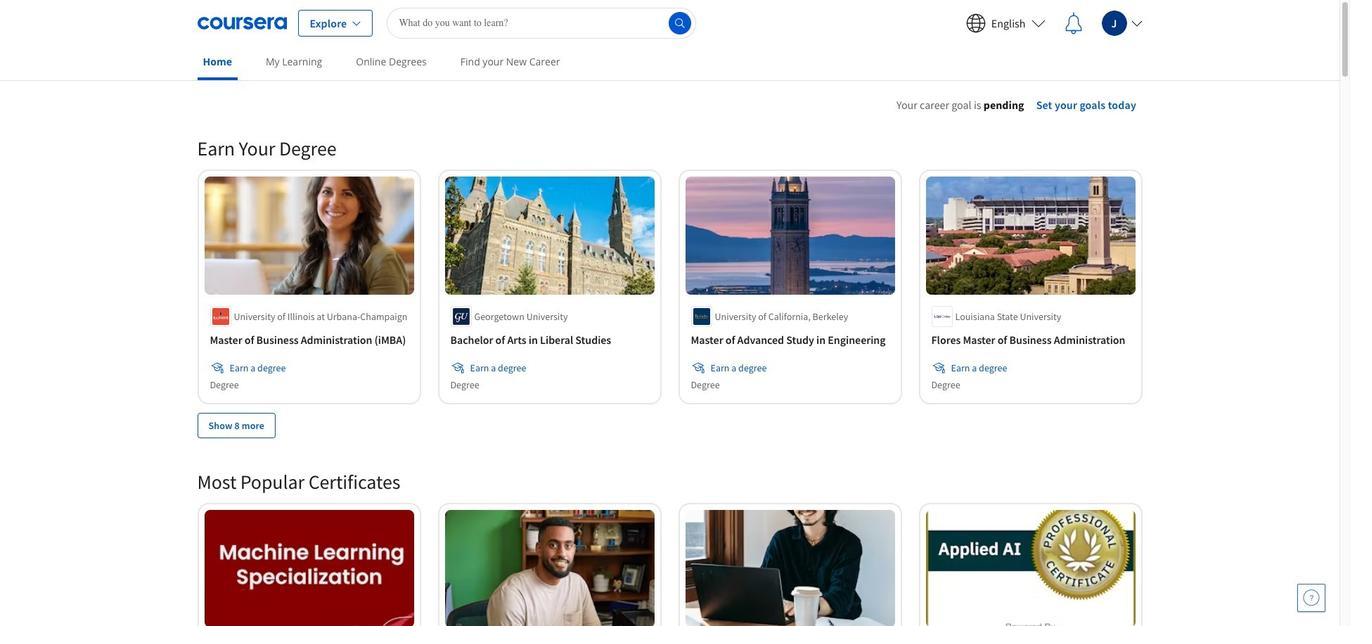 Task type: describe. For each thing, give the bounding box(es) containing it.
help center image
[[1304, 590, 1321, 607]]

most popular certificates collection element
[[189, 447, 1151, 626]]

coursera image
[[197, 12, 287, 34]]



Task type: vqa. For each thing, say whether or not it's contained in the screenshot.
Universities's For
no



Task type: locate. For each thing, give the bounding box(es) containing it.
earn your degree collection element
[[189, 113, 1151, 461]]

None search field
[[387, 7, 697, 38]]

What do you want to learn? text field
[[387, 7, 697, 38]]

region
[[838, 116, 1295, 255]]



